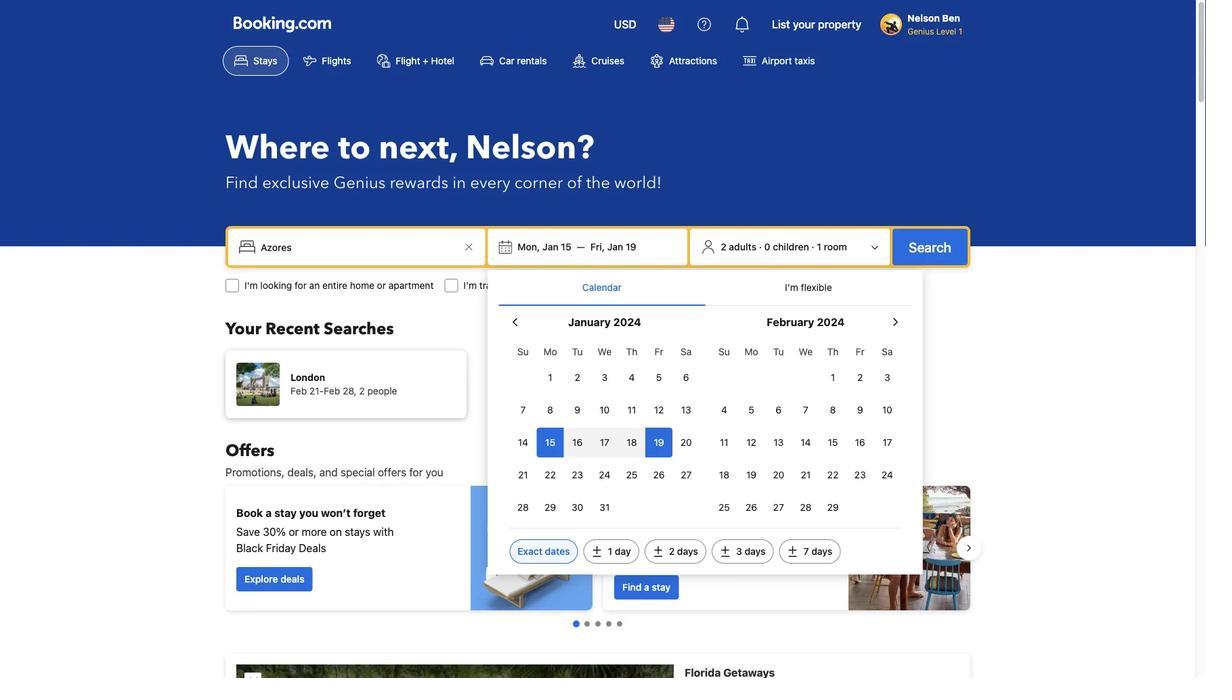 Task type: locate. For each thing, give the bounding box(es) containing it.
th up the 1 checkbox
[[827, 346, 839, 358]]

15 right 14 option
[[828, 437, 838, 448]]

6 right 5 'checkbox'
[[683, 372, 689, 383]]

days
[[677, 546, 698, 557], [745, 546, 766, 557], [812, 546, 833, 557]]

2024 down i'm looking for flights
[[613, 316, 641, 329]]

19 right 18 checkbox
[[654, 437, 664, 448]]

calendar
[[582, 282, 622, 293]]

tu up 2 january 2024 option
[[572, 346, 583, 358]]

0 horizontal spatial i'm
[[245, 280, 258, 291]]

2 horizontal spatial 19
[[746, 470, 757, 481]]

your inside take your longest vacation yet browse properties offering long- term stays, many at reduced monthly rates.
[[641, 499, 665, 512]]

stay for find
[[652, 582, 671, 593]]

2 horizontal spatial days
[[812, 546, 833, 557]]

3 for january 2024
[[602, 372, 608, 383]]

region
[[215, 481, 981, 616]]

28 inside 28 january 2024 option
[[517, 502, 529, 513]]

5 inside 'checkbox'
[[656, 372, 662, 383]]

· right children
[[812, 241, 815, 253]]

1 vertical spatial find
[[622, 582, 642, 593]]

th for february 2024
[[827, 346, 839, 358]]

flights
[[322, 55, 351, 66]]

every
[[470, 172, 510, 194]]

2 su from the left
[[719, 346, 730, 358]]

2 14 from the left
[[801, 437, 811, 448]]

17 right '16' option
[[883, 437, 892, 448]]

15 January 2024 checkbox
[[537, 428, 564, 458]]

2 horizontal spatial 15
[[828, 437, 838, 448]]

8 January 2024 checkbox
[[537, 396, 564, 425]]

25 up the offering
[[719, 502, 730, 513]]

i'm for i'm looking for an entire home or apartment
[[245, 280, 258, 291]]

2 23 from the left
[[855, 470, 866, 481]]

14 left 15 checkbox
[[518, 437, 528, 448]]

1 horizontal spatial 15
[[561, 241, 571, 253]]

you inside offers promotions, deals, and special offers for you
[[426, 466, 443, 479]]

searches
[[324, 318, 394, 340]]

1 24 from the left
[[599, 470, 610, 481]]

tu
[[572, 346, 583, 358], [773, 346, 784, 358]]

0 horizontal spatial 3
[[602, 372, 608, 383]]

i'm up your
[[245, 280, 258, 291]]

genius down to
[[334, 172, 386, 194]]

1 horizontal spatial 25
[[719, 502, 730, 513]]

book a stay you won't forget save 30% or more on stays with black friday deals
[[236, 507, 394, 555]]

i'm
[[585, 280, 598, 291]]

0 horizontal spatial 24
[[599, 470, 610, 481]]

0 vertical spatial genius
[[908, 26, 934, 36]]

1 17 from the left
[[600, 437, 610, 448]]

2 21 from the left
[[801, 470, 811, 481]]

27
[[681, 470, 692, 481], [773, 502, 784, 513]]

2 · from the left
[[812, 241, 815, 253]]

25 February 2024 checkbox
[[711, 493, 738, 523]]

3 February 2024 checkbox
[[874, 363, 901, 393]]

13 right 12 january 2024 'checkbox'
[[681, 405, 691, 416]]

won't
[[321, 507, 351, 520]]

nelson
[[908, 13, 940, 24]]

21 inside checkbox
[[801, 470, 811, 481]]

find
[[226, 172, 258, 194], [622, 582, 642, 593]]

15 inside 15 checkbox
[[545, 437, 555, 448]]

2 fr from the left
[[856, 346, 865, 358]]

january
[[568, 316, 611, 329]]

19 right 18 february 2024 checkbox
[[746, 470, 757, 481]]

find down monthly
[[622, 582, 642, 593]]

looking right i'm
[[601, 280, 633, 291]]

your inside list your property link
[[793, 18, 815, 31]]

fr up 5 'checkbox'
[[655, 346, 664, 358]]

nelson?
[[466, 126, 594, 170]]

1 tu from the left
[[572, 346, 583, 358]]

0 horizontal spatial 6
[[683, 372, 689, 383]]

11 left 12 checkbox
[[720, 437, 729, 448]]

18 right the 17 checkbox
[[627, 437, 637, 448]]

0 horizontal spatial 10
[[600, 405, 610, 416]]

26 inside option
[[653, 470, 665, 481]]

mo up 1 january 2024 option
[[544, 346, 557, 358]]

10 inside "10" option
[[600, 405, 610, 416]]

0 vertical spatial a
[[266, 507, 272, 520]]

jan right fri,
[[607, 241, 623, 253]]

14 inside option
[[801, 437, 811, 448]]

0 horizontal spatial jan
[[543, 241, 559, 253]]

stay down rates.
[[652, 582, 671, 593]]

1 looking from the left
[[260, 280, 292, 291]]

1 we from the left
[[598, 346, 612, 358]]

0 vertical spatial 25
[[626, 470, 638, 481]]

1 horizontal spatial 4
[[721, 405, 727, 416]]

0 horizontal spatial 22
[[545, 470, 556, 481]]

0 vertical spatial 6
[[683, 372, 689, 383]]

0 horizontal spatial genius
[[334, 172, 386, 194]]

0 horizontal spatial 5
[[656, 372, 662, 383]]

27 right yet
[[773, 502, 784, 513]]

you
[[426, 466, 443, 479], [299, 507, 318, 520]]

9 inside checkbox
[[575, 405, 581, 416]]

for right offers
[[409, 466, 423, 479]]

3
[[602, 372, 608, 383], [885, 372, 890, 383], [736, 546, 742, 557]]

2 inside london feb 21-feb 28, 2 people
[[359, 386, 365, 397]]

1 fr from the left
[[655, 346, 664, 358]]

0 vertical spatial 13
[[681, 405, 691, 416]]

11 left 12 january 2024 'checkbox'
[[628, 405, 636, 416]]

22 February 2024 checkbox
[[819, 461, 847, 490]]

26 inside "option"
[[746, 502, 757, 513]]

i'm left flexible
[[785, 282, 798, 293]]

0 vertical spatial 19
[[626, 241, 636, 253]]

2 we from the left
[[799, 346, 813, 358]]

genius down nelson at the top
[[908, 26, 934, 36]]

18 February 2024 checkbox
[[711, 461, 738, 490]]

17 for "17 february 2024" checkbox
[[883, 437, 892, 448]]

jan
[[543, 241, 559, 253], [607, 241, 623, 253]]

17 inside cell
[[600, 437, 610, 448]]

24 right 23 checkbox
[[882, 470, 893, 481]]

17 for the 17 checkbox
[[600, 437, 610, 448]]

3 right 2 february 2024 option
[[885, 372, 890, 383]]

7 inside option
[[803, 405, 809, 416]]

1 vertical spatial 27
[[773, 502, 784, 513]]

flight + hotel
[[396, 55, 455, 66]]

on
[[330, 526, 342, 539]]

1 8 from the left
[[547, 405, 553, 416]]

21 for 21 checkbox
[[801, 470, 811, 481]]

0 horizontal spatial fr
[[655, 346, 664, 358]]

at
[[701, 534, 710, 547]]

0 horizontal spatial su
[[517, 346, 529, 358]]

home
[[350, 280, 374, 291]]

1 horizontal spatial 18
[[719, 470, 729, 481]]

13 inside 13 february 2024 checkbox
[[774, 437, 784, 448]]

0 horizontal spatial find
[[226, 172, 258, 194]]

long-
[[748, 518, 774, 531]]

feb down london
[[291, 386, 307, 397]]

0 horizontal spatial we
[[598, 346, 612, 358]]

4 left 5 'checkbox'
[[629, 372, 635, 383]]

your right take
[[641, 499, 665, 512]]

usd button
[[606, 8, 645, 41]]

entire
[[322, 280, 347, 291]]

16 for '16' option
[[855, 437, 865, 448]]

3 inside checkbox
[[602, 372, 608, 383]]

1 horizontal spatial stay
[[652, 582, 671, 593]]

29 right '28 february 2024' option
[[827, 502, 839, 513]]

1 9 from the left
[[575, 405, 581, 416]]

1 vertical spatial 19
[[654, 437, 664, 448]]

or right 30%
[[289, 526, 299, 539]]

27 right 26 option
[[681, 470, 692, 481]]

an
[[309, 280, 320, 291]]

1 sa from the left
[[681, 346, 692, 358]]

0 horizontal spatial sa
[[681, 346, 692, 358]]

su
[[517, 346, 529, 358], [719, 346, 730, 358]]

19 inside 'cell'
[[654, 437, 664, 448]]

12 right the 11 february 2024 option
[[747, 437, 756, 448]]

1 horizontal spatial su
[[719, 346, 730, 358]]

16 January 2024 checkbox
[[564, 428, 591, 458]]

22 inside checkbox
[[545, 470, 556, 481]]

0 horizontal spatial a
[[266, 507, 272, 520]]

i'm looking for an entire home or apartment
[[245, 280, 434, 291]]

23 for 23 option at the left of page
[[572, 470, 583, 481]]

1 vertical spatial 11
[[720, 437, 729, 448]]

9 inside checkbox
[[857, 405, 863, 416]]

1 horizontal spatial 29
[[827, 502, 839, 513]]

16 inside cell
[[572, 437, 583, 448]]

2 th from the left
[[827, 346, 839, 358]]

1 left 2 february 2024 option
[[831, 372, 835, 383]]

28 for 28 january 2024 option
[[517, 502, 529, 513]]

0 vertical spatial 12
[[654, 405, 664, 416]]

23 right the 22 january 2024 checkbox on the bottom of the page
[[572, 470, 583, 481]]

21 January 2024 checkbox
[[510, 461, 537, 490]]

reduced
[[713, 534, 754, 547]]

11 for 11 january 2024 option
[[628, 405, 636, 416]]

0 horizontal spatial 16
[[572, 437, 583, 448]]

12 January 2024 checkbox
[[646, 396, 673, 425]]

2024
[[613, 316, 641, 329], [817, 316, 845, 329]]

1 horizontal spatial 14
[[801, 437, 811, 448]]

stay inside book a stay you won't forget save 30% or more on stays with black friday deals
[[274, 507, 297, 520]]

14 left 15 option on the right of the page
[[801, 437, 811, 448]]

i'm for i'm traveling for work
[[464, 280, 477, 291]]

2 16 from the left
[[855, 437, 865, 448]]

0 horizontal spatial 18
[[627, 437, 637, 448]]

2 horizontal spatial 3
[[885, 372, 890, 383]]

25 inside option
[[719, 502, 730, 513]]

1 horizontal spatial fr
[[856, 346, 865, 358]]

car rentals link
[[469, 46, 558, 76]]

1 vertical spatial 13
[[774, 437, 784, 448]]

th
[[626, 346, 638, 358], [827, 346, 839, 358]]

1 22 from the left
[[545, 470, 556, 481]]

0 vertical spatial 26
[[653, 470, 665, 481]]

you right offers
[[426, 466, 443, 479]]

2 days from the left
[[745, 546, 766, 557]]

feb left "28,"
[[324, 386, 340, 397]]

1 horizontal spatial a
[[644, 582, 649, 593]]

28 right "27" option
[[800, 502, 812, 513]]

5 inside checkbox
[[749, 405, 754, 416]]

your for list
[[793, 18, 815, 31]]

0 horizontal spatial 20
[[681, 437, 692, 448]]

fr
[[655, 346, 664, 358], [856, 346, 865, 358]]

—
[[577, 241, 585, 253]]

your right list
[[793, 18, 815, 31]]

9 left "10" option
[[575, 405, 581, 416]]

5 February 2024 checkbox
[[738, 396, 765, 425]]

offering
[[706, 518, 745, 531]]

23 inside option
[[572, 470, 583, 481]]

15 for 15 checkbox
[[545, 437, 555, 448]]

2 10 from the left
[[882, 405, 893, 416]]

0 horizontal spatial looking
[[260, 280, 292, 291]]

1 horizontal spatial 8
[[830, 405, 836, 416]]

15
[[561, 241, 571, 253], [545, 437, 555, 448], [828, 437, 838, 448]]

14 for 14 january 2024 checkbox
[[518, 437, 528, 448]]

i'm left traveling
[[464, 280, 477, 291]]

2 2024 from the left
[[817, 316, 845, 329]]

5
[[656, 372, 662, 383], [749, 405, 754, 416]]

room
[[824, 241, 847, 253]]

apartment
[[389, 280, 434, 291]]

days for 7 days
[[812, 546, 833, 557]]

26 up long-
[[746, 502, 757, 513]]

1 horizontal spatial looking
[[601, 280, 633, 291]]

23 inside checkbox
[[855, 470, 866, 481]]

1 horizontal spatial 9
[[857, 405, 863, 416]]

0 horizontal spatial 12
[[654, 405, 664, 416]]

23 right 22 february 2024 option
[[855, 470, 866, 481]]

22 right 21 checkbox
[[827, 470, 839, 481]]

tu for january 2024
[[572, 346, 583, 358]]

fr for february 2024
[[856, 346, 865, 358]]

28 January 2024 checkbox
[[510, 493, 537, 523]]

8 for "8 january 2024" checkbox
[[547, 405, 553, 416]]

sa up 6 checkbox
[[681, 346, 692, 358]]

7 January 2024 checkbox
[[510, 396, 537, 425]]

18 inside 18 february 2024 checkbox
[[719, 470, 729, 481]]

1 horizontal spatial 11
[[720, 437, 729, 448]]

15 inside 15 option
[[828, 437, 838, 448]]

14 for 14 option
[[801, 437, 811, 448]]

for inside offers promotions, deals, and special offers for you
[[409, 466, 423, 479]]

2 9 from the left
[[857, 405, 863, 416]]

16 right 15 option on the right of the page
[[855, 437, 865, 448]]

2 17 from the left
[[883, 437, 892, 448]]

0 vertical spatial 20
[[681, 437, 692, 448]]

13 for 13 january 2024 option on the bottom of the page
[[681, 405, 691, 416]]

14
[[518, 437, 528, 448], [801, 437, 811, 448]]

a inside book a stay you won't forget save 30% or more on stays with black friday deals
[[266, 507, 272, 520]]

3 days from the left
[[812, 546, 833, 557]]

2 inside button
[[721, 241, 727, 253]]

1 16 from the left
[[572, 437, 583, 448]]

hotel
[[431, 55, 455, 66]]

for left flights
[[635, 280, 647, 291]]

4 left the 5 checkbox
[[721, 405, 727, 416]]

24 inside 24 january 2024 checkbox
[[599, 470, 610, 481]]

for
[[295, 280, 307, 291], [520, 280, 532, 291], [635, 280, 647, 291], [409, 466, 423, 479]]

8 for the 8 february 2024 checkbox
[[830, 405, 836, 416]]

0 horizontal spatial 4
[[629, 372, 635, 383]]

25 inside "checkbox"
[[626, 470, 638, 481]]

a
[[266, 507, 272, 520], [644, 582, 649, 593]]

1 vertical spatial 4
[[721, 405, 727, 416]]

1 vertical spatial your
[[641, 499, 665, 512]]

1 right level
[[959, 26, 962, 36]]

21 for 21 option
[[518, 470, 528, 481]]

10 inside '10 february 2024' option
[[882, 405, 893, 416]]

27 February 2024 checkbox
[[765, 493, 792, 523]]

search
[[909, 239, 952, 255]]

stay
[[274, 507, 297, 520], [652, 582, 671, 593]]

2 sa from the left
[[882, 346, 893, 358]]

1 horizontal spatial genius
[[908, 26, 934, 36]]

1 vertical spatial 12
[[747, 437, 756, 448]]

1 14 from the left
[[518, 437, 528, 448]]

0 vertical spatial or
[[377, 280, 386, 291]]

1 day
[[608, 546, 631, 557]]

list
[[772, 18, 790, 31]]

29 left 30
[[545, 502, 556, 513]]

exact dates
[[518, 546, 570, 557]]

2 mo from the left
[[745, 346, 758, 358]]

0 horizontal spatial 26
[[653, 470, 665, 481]]

su up 4 option on the bottom right
[[719, 346, 730, 358]]

1 vertical spatial stay
[[652, 582, 671, 593]]

exclusive
[[262, 172, 329, 194]]

7 left "8 january 2024" checkbox
[[521, 405, 526, 416]]

2 28 from the left
[[800, 502, 812, 513]]

9 for 9 checkbox
[[857, 405, 863, 416]]

22 inside option
[[827, 470, 839, 481]]

8
[[547, 405, 553, 416], [830, 405, 836, 416]]

20 inside option
[[681, 437, 692, 448]]

2 grid from the left
[[711, 339, 901, 523]]

2
[[721, 241, 727, 253], [575, 372, 580, 383], [857, 372, 863, 383], [359, 386, 365, 397], [669, 546, 675, 557]]

special
[[341, 466, 375, 479]]

1 horizontal spatial 27
[[773, 502, 784, 513]]

0 vertical spatial 18
[[627, 437, 637, 448]]

11 January 2024 checkbox
[[618, 396, 646, 425]]

grid for february
[[711, 339, 901, 523]]

1 horizontal spatial 22
[[827, 470, 839, 481]]

17 January 2024 checkbox
[[591, 428, 618, 458]]

0 horizontal spatial tu
[[572, 346, 583, 358]]

0 horizontal spatial feb
[[291, 386, 307, 397]]

where
[[226, 126, 330, 170]]

9 for the 9 checkbox
[[575, 405, 581, 416]]

6 inside option
[[776, 405, 782, 416]]

mo up the 5 checkbox
[[745, 346, 758, 358]]

29 inside "checkbox"
[[545, 502, 556, 513]]

1 10 from the left
[[600, 405, 610, 416]]

19 for "19 february 2024" checkbox
[[746, 470, 757, 481]]

1 left room
[[817, 241, 821, 253]]

tab list
[[499, 270, 912, 307]]

1 29 from the left
[[545, 502, 556, 513]]

th up 4 january 2024 option
[[626, 346, 638, 358]]

sa up 3 option
[[882, 346, 893, 358]]

1 horizontal spatial tu
[[773, 346, 784, 358]]

26 right 25 "checkbox"
[[653, 470, 665, 481]]

2024 down flexible
[[817, 316, 845, 329]]

14 inside checkbox
[[518, 437, 528, 448]]

1 January 2024 checkbox
[[537, 363, 564, 393]]

12 right 11 january 2024 option
[[654, 405, 664, 416]]

tu down february
[[773, 346, 784, 358]]

7 for 7 option
[[521, 405, 526, 416]]

18 inside 18 checkbox
[[627, 437, 637, 448]]

you up 'more'
[[299, 507, 318, 520]]

1 vertical spatial 6
[[776, 405, 782, 416]]

20
[[681, 437, 692, 448], [773, 470, 784, 481]]

1 horizontal spatial i'm
[[464, 280, 477, 291]]

1 horizontal spatial or
[[377, 280, 386, 291]]

21 left the 22 january 2024 checkbox on the bottom of the page
[[518, 470, 528, 481]]

we up 3 january 2024 checkbox
[[598, 346, 612, 358]]

19
[[626, 241, 636, 253], [654, 437, 664, 448], [746, 470, 757, 481]]

0 vertical spatial 27
[[681, 470, 692, 481]]

0 horizontal spatial 14
[[518, 437, 528, 448]]

flexible
[[801, 282, 832, 293]]

1 21 from the left
[[518, 470, 528, 481]]

1 th from the left
[[626, 346, 638, 358]]

24 inside 24 option
[[882, 470, 893, 481]]

1 horizontal spatial days
[[745, 546, 766, 557]]

calendar button
[[499, 270, 705, 305]]

1 vertical spatial 26
[[746, 502, 757, 513]]

vacation
[[709, 499, 754, 512]]

properties
[[653, 518, 704, 531]]

3 right 2 january 2024 option
[[602, 372, 608, 383]]

adults
[[729, 241, 757, 253]]

28 left 29 "checkbox"
[[517, 502, 529, 513]]

6 right the 5 checkbox
[[776, 405, 782, 416]]

1 mo from the left
[[544, 346, 557, 358]]

5 right 4 option on the bottom right
[[749, 405, 754, 416]]

22
[[545, 470, 556, 481], [827, 470, 839, 481]]

1 horizontal spatial th
[[827, 346, 839, 358]]

21 February 2024 checkbox
[[792, 461, 819, 490]]

23 February 2024 checkbox
[[847, 461, 874, 490]]

traveling
[[479, 280, 517, 291]]

2 24 from the left
[[882, 470, 893, 481]]

region containing take your longest vacation yet
[[215, 481, 981, 616]]

8 left 9 checkbox
[[830, 405, 836, 416]]

30
[[572, 502, 583, 513]]

26 February 2024 checkbox
[[738, 493, 765, 523]]

1 horizontal spatial we
[[799, 346, 813, 358]]

13 inside 13 january 2024 option
[[681, 405, 691, 416]]

2 29 from the left
[[827, 502, 839, 513]]

21 inside option
[[518, 470, 528, 481]]

stay for book
[[274, 507, 297, 520]]

16 right 15 checkbox
[[572, 437, 583, 448]]

days down long-
[[745, 546, 766, 557]]

Where are you going? field
[[255, 235, 461, 259]]

18
[[627, 437, 637, 448], [719, 470, 729, 481]]

2 right 1 january 2024 option
[[575, 372, 580, 383]]

i'm inside button
[[785, 282, 798, 293]]

find down where
[[226, 172, 258, 194]]

16 cell
[[564, 425, 591, 458]]

days for 2 days
[[677, 546, 698, 557]]

exact
[[518, 546, 543, 557]]

20 for 20 january 2024 option
[[681, 437, 692, 448]]

0 horizontal spatial 17
[[600, 437, 610, 448]]

attractions link
[[639, 46, 729, 76]]

12 inside 'checkbox'
[[654, 405, 664, 416]]

7 for 7 option
[[803, 405, 809, 416]]

7 inside option
[[521, 405, 526, 416]]

17 right 16 january 2024 option
[[600, 437, 610, 448]]

1 horizontal spatial 5
[[749, 405, 754, 416]]

1 horizontal spatial 16
[[855, 437, 865, 448]]

su up 7 option
[[517, 346, 529, 358]]

1 horizontal spatial 2024
[[817, 316, 845, 329]]

th for january 2024
[[626, 346, 638, 358]]

25
[[626, 470, 638, 481], [719, 502, 730, 513]]

15 left —
[[561, 241, 571, 253]]

a down monthly
[[644, 582, 649, 593]]

1 horizontal spatial jan
[[607, 241, 623, 253]]

1 su from the left
[[517, 346, 529, 358]]

1 horizontal spatial you
[[426, 466, 443, 479]]

friday
[[266, 542, 296, 555]]

0 horizontal spatial you
[[299, 507, 318, 520]]

days left the at
[[677, 546, 698, 557]]

2024 for february 2024
[[817, 316, 845, 329]]

6 inside checkbox
[[683, 372, 689, 383]]

1 inside option
[[548, 372, 553, 383]]

grid
[[510, 339, 700, 523], [711, 339, 901, 523]]

1 vertical spatial or
[[289, 526, 299, 539]]

0 horizontal spatial 8
[[547, 405, 553, 416]]

2 tu from the left
[[773, 346, 784, 358]]

fr up 2 february 2024 option
[[856, 346, 865, 358]]

18 left "19 february 2024" checkbox
[[719, 470, 729, 481]]

looking
[[260, 280, 292, 291], [601, 280, 633, 291]]

jan right mon,
[[543, 241, 559, 253]]

1 horizontal spatial mo
[[745, 346, 758, 358]]

3 down the offering
[[736, 546, 742, 557]]

6 January 2024 checkbox
[[673, 363, 700, 393]]

booking.com image
[[234, 16, 331, 33]]

8 left the 9 checkbox
[[547, 405, 553, 416]]

1 days from the left
[[677, 546, 698, 557]]

0 horizontal spatial 13
[[681, 405, 691, 416]]

21 right 20 'option'
[[801, 470, 811, 481]]

20 right 19 checkbox
[[681, 437, 692, 448]]

looking left an
[[260, 280, 292, 291]]

0 vertical spatial your
[[793, 18, 815, 31]]

2 left adults
[[721, 241, 727, 253]]

0 horizontal spatial th
[[626, 346, 638, 358]]

1 horizontal spatial 6
[[776, 405, 782, 416]]

7 February 2024 checkbox
[[792, 396, 819, 425]]

1 horizontal spatial 24
[[882, 470, 893, 481]]

days for 3 days
[[745, 546, 766, 557]]

2 8 from the left
[[830, 405, 836, 416]]

1 vertical spatial you
[[299, 507, 318, 520]]

stays
[[253, 55, 277, 66]]

where to next, nelson? find exclusive genius rewards in every corner of the world!
[[226, 126, 662, 194]]

for for an
[[295, 280, 307, 291]]

28 inside '28 february 2024' option
[[800, 502, 812, 513]]

1 horizontal spatial sa
[[882, 346, 893, 358]]

your
[[226, 318, 261, 340]]

0 horizontal spatial 2024
[[613, 316, 641, 329]]

1 grid from the left
[[510, 339, 700, 523]]

0 vertical spatial 4
[[629, 372, 635, 383]]

1 vertical spatial 18
[[719, 470, 729, 481]]

progress bar
[[573, 621, 622, 628]]

2 looking from the left
[[601, 280, 633, 291]]

12 inside checkbox
[[747, 437, 756, 448]]

6
[[683, 372, 689, 383], [776, 405, 782, 416]]

20 inside 'option'
[[773, 470, 784, 481]]

3 inside option
[[885, 372, 890, 383]]

sa for january 2024
[[681, 346, 692, 358]]

1 2024 from the left
[[613, 316, 641, 329]]

a for find
[[644, 582, 649, 593]]

29 inside option
[[827, 502, 839, 513]]

4
[[629, 372, 635, 383], [721, 405, 727, 416]]

24 left 25 "checkbox"
[[599, 470, 610, 481]]

· left "0"
[[759, 241, 762, 253]]

1 23 from the left
[[572, 470, 583, 481]]

25 for 25 option
[[719, 502, 730, 513]]

13
[[681, 405, 691, 416], [774, 437, 784, 448]]

4 for 4 january 2024 option
[[629, 372, 635, 383]]

1 28 from the left
[[517, 502, 529, 513]]

5 for the 5 checkbox
[[749, 405, 754, 416]]

1 vertical spatial 25
[[719, 502, 730, 513]]

0 horizontal spatial 15
[[545, 437, 555, 448]]

2 horizontal spatial i'm
[[785, 282, 798, 293]]

a inside find a stay link
[[644, 582, 649, 593]]

london
[[291, 372, 325, 383]]

a right book
[[266, 507, 272, 520]]

take your longest vacation yet browse properties offering long- term stays, many at reduced monthly rates.
[[614, 499, 774, 563]]

2 22 from the left
[[827, 470, 839, 481]]

deals
[[299, 542, 326, 555]]

5 right 4 january 2024 option
[[656, 372, 662, 383]]

13 right 12 checkbox
[[774, 437, 784, 448]]

we down february 2024
[[799, 346, 813, 358]]

0 horizontal spatial days
[[677, 546, 698, 557]]

6 February 2024 checkbox
[[765, 396, 792, 425]]

for left an
[[295, 280, 307, 291]]



Task type: vqa. For each thing, say whether or not it's contained in the screenshot.


Task type: describe. For each thing, give the bounding box(es) containing it.
find inside where to next, nelson? find exclusive genius rewards in every corner of the world!
[[226, 172, 258, 194]]

15 for 15 option on the right of the page
[[828, 437, 838, 448]]

for for flights
[[635, 280, 647, 291]]

black
[[236, 542, 263, 555]]

30 January 2024 checkbox
[[564, 493, 591, 523]]

stays
[[345, 526, 370, 539]]

31
[[600, 502, 610, 513]]

7 down '28 february 2024' option
[[804, 546, 809, 557]]

9 February 2024 checkbox
[[847, 396, 874, 425]]

work
[[534, 280, 555, 291]]

more
[[302, 526, 327, 539]]

15 February 2024 checkbox
[[819, 428, 847, 458]]

in
[[453, 172, 466, 194]]

1 inside checkbox
[[831, 372, 835, 383]]

list your property
[[772, 18, 862, 31]]

28 for '28 february 2024' option
[[800, 502, 812, 513]]

23 January 2024 checkbox
[[564, 461, 591, 490]]

22 for 22 february 2024 option
[[827, 470, 839, 481]]

flights link
[[292, 46, 363, 76]]

19 for 19 checkbox
[[654, 437, 664, 448]]

cruises link
[[561, 46, 636, 76]]

book
[[236, 507, 263, 520]]

2 feb from the left
[[324, 386, 340, 397]]

mon, jan 15 — fri, jan 19
[[518, 241, 636, 253]]

20 February 2024 checkbox
[[765, 461, 792, 490]]

we for january
[[598, 346, 612, 358]]

15 cell
[[537, 425, 564, 458]]

explore deals link
[[236, 568, 313, 592]]

car
[[499, 55, 515, 66]]

take
[[614, 499, 639, 512]]

offers main content
[[215, 440, 981, 679]]

27 for "27" option
[[773, 502, 784, 513]]

2 days
[[669, 546, 698, 557]]

progress bar inside offers main content
[[573, 621, 622, 628]]

1 · from the left
[[759, 241, 762, 253]]

4 February 2024 checkbox
[[711, 396, 738, 425]]

1 inside nelson ben genius level 1
[[959, 26, 962, 36]]

a for book
[[266, 507, 272, 520]]

22 January 2024 checkbox
[[537, 461, 564, 490]]

2 right the 1 checkbox
[[857, 372, 863, 383]]

i'm looking for flights
[[585, 280, 677, 291]]

12 for 12 checkbox
[[747, 437, 756, 448]]

find a stay link
[[614, 576, 679, 600]]

26 January 2024 checkbox
[[646, 461, 673, 490]]

27 for '27 january 2024' option
[[681, 470, 692, 481]]

you inside book a stay you won't forget save 30% or more on stays with black friday deals
[[299, 507, 318, 520]]

12 February 2024 checkbox
[[738, 428, 765, 458]]

6 for 6 option
[[776, 405, 782, 416]]

forget
[[353, 507, 386, 520]]

11 for the 11 february 2024 option
[[720, 437, 729, 448]]

your account menu nelson ben genius level 1 element
[[881, 6, 968, 37]]

offers
[[378, 466, 406, 479]]

6 for 6 checkbox
[[683, 372, 689, 383]]

car rentals
[[499, 55, 547, 66]]

14 February 2024 checkbox
[[792, 428, 819, 458]]

27 January 2024 checkbox
[[673, 461, 700, 490]]

2 February 2024 checkbox
[[847, 363, 874, 393]]

2 right the stays, at right
[[669, 546, 675, 557]]

recent
[[266, 318, 320, 340]]

17 February 2024 checkbox
[[874, 428, 901, 458]]

20 January 2024 checkbox
[[673, 428, 700, 458]]

i'm flexible
[[785, 282, 832, 293]]

or inside book a stay you won't forget save 30% or more on stays with black friday deals
[[289, 526, 299, 539]]

8 February 2024 checkbox
[[819, 396, 847, 425]]

rates.
[[657, 550, 685, 563]]

26 for 26 "option"
[[746, 502, 757, 513]]

find inside region
[[622, 582, 642, 593]]

10 January 2024 checkbox
[[591, 396, 618, 425]]

deals,
[[287, 466, 317, 479]]

29 January 2024 checkbox
[[537, 493, 564, 523]]

11 February 2024 checkbox
[[711, 428, 738, 458]]

save
[[236, 526, 260, 539]]

16 for 16 january 2024 option
[[572, 437, 583, 448]]

18 for 18 february 2024 checkbox
[[719, 470, 729, 481]]

26 for 26 option
[[653, 470, 665, 481]]

10 for "10" option
[[600, 405, 610, 416]]

explore deals
[[245, 574, 305, 585]]

18 January 2024 checkbox
[[618, 428, 646, 458]]

24 February 2024 checkbox
[[874, 461, 901, 490]]

february
[[767, 316, 814, 329]]

i'm traveling for work
[[464, 280, 555, 291]]

1 jan from the left
[[543, 241, 559, 253]]

your recent searches
[[226, 318, 394, 340]]

rentals
[[517, 55, 547, 66]]

1 inside button
[[817, 241, 821, 253]]

28,
[[343, 386, 357, 397]]

flight + hotel link
[[365, 46, 466, 76]]

10 February 2024 checkbox
[[874, 396, 901, 425]]

flight
[[396, 55, 420, 66]]

children
[[773, 241, 809, 253]]

of
[[567, 172, 582, 194]]

explore
[[245, 574, 278, 585]]

mo for february
[[745, 346, 758, 358]]

fr for january 2024
[[655, 346, 664, 358]]

search button
[[893, 229, 968, 265]]

fri, jan 19 button
[[585, 235, 642, 259]]

25 January 2024 checkbox
[[618, 461, 646, 490]]

19 cell
[[646, 425, 673, 458]]

2024 for january 2024
[[613, 316, 641, 329]]

i'm flexible button
[[705, 270, 912, 305]]

16 February 2024 checkbox
[[847, 428, 874, 458]]

your for take
[[641, 499, 665, 512]]

1 feb from the left
[[291, 386, 307, 397]]

1 horizontal spatial 3
[[736, 546, 742, 557]]

looking for i'm
[[601, 280, 633, 291]]

february 2024
[[767, 316, 845, 329]]

28 February 2024 checkbox
[[792, 493, 819, 523]]

flights
[[650, 280, 677, 291]]

tu for february 2024
[[773, 346, 784, 358]]

5 for 5 'checkbox'
[[656, 372, 662, 383]]

dates
[[545, 546, 570, 557]]

22 for the 22 january 2024 checkbox on the bottom of the page
[[545, 470, 556, 481]]

29 for 29 "checkbox"
[[545, 502, 556, 513]]

1 left day
[[608, 546, 612, 557]]

i'm for i'm flexible
[[785, 282, 798, 293]]

stays,
[[640, 534, 669, 547]]

3 January 2024 checkbox
[[591, 363, 618, 393]]

14 January 2024 checkbox
[[510, 428, 537, 458]]

0
[[764, 241, 771, 253]]

airport taxis
[[762, 55, 815, 66]]

term
[[614, 534, 637, 547]]

cruises
[[592, 55, 624, 66]]

20 for 20 'option'
[[773, 470, 784, 481]]

30%
[[263, 526, 286, 539]]

we for february
[[799, 346, 813, 358]]

17 cell
[[591, 425, 618, 458]]

13 for 13 february 2024 checkbox
[[774, 437, 784, 448]]

day
[[615, 546, 631, 557]]

25 for 25 "checkbox"
[[626, 470, 638, 481]]

2 January 2024 checkbox
[[564, 363, 591, 393]]

24 for 24 january 2024 checkbox
[[599, 470, 610, 481]]

13 January 2024 checkbox
[[673, 396, 700, 425]]

people
[[367, 386, 397, 397]]

list your property link
[[764, 8, 870, 41]]

looking for i'm
[[260, 280, 292, 291]]

9 January 2024 checkbox
[[564, 396, 591, 425]]

browse
[[614, 518, 650, 531]]

longest
[[667, 499, 707, 512]]

london feb 21-feb 28, 2 people
[[291, 372, 397, 397]]

3 days
[[736, 546, 766, 557]]

13 February 2024 checkbox
[[765, 428, 792, 458]]

19 February 2024 checkbox
[[738, 461, 765, 490]]

yet
[[757, 499, 773, 512]]

4 for 4 option on the bottom right
[[721, 405, 727, 416]]

10 for '10 february 2024' option
[[882, 405, 893, 416]]

23 for 23 checkbox
[[855, 470, 866, 481]]

january 2024
[[568, 316, 641, 329]]

search for black friday deals on stays image
[[471, 486, 593, 611]]

the
[[586, 172, 610, 194]]

12 for 12 january 2024 'checkbox'
[[654, 405, 664, 416]]

18 for 18 checkbox
[[627, 437, 637, 448]]

0 horizontal spatial 19
[[626, 241, 636, 253]]

mon, jan 15 button
[[512, 235, 577, 259]]

with
[[373, 526, 394, 539]]

genius inside nelson ben genius level 1
[[908, 26, 934, 36]]

24 for 24 option
[[882, 470, 893, 481]]

18 cell
[[618, 425, 646, 458]]

for for work
[[520, 280, 532, 291]]

stays link
[[223, 46, 289, 76]]

sa for february 2024
[[882, 346, 893, 358]]

find a stay
[[622, 582, 671, 593]]

2 adults · 0 children · 1 room button
[[696, 234, 885, 260]]

2 jan from the left
[[607, 241, 623, 253]]

24 January 2024 checkbox
[[591, 461, 618, 490]]

su for january
[[517, 346, 529, 358]]

grid for january
[[510, 339, 700, 523]]

take your longest vacation yet image
[[849, 486, 971, 611]]

airport taxis link
[[731, 46, 827, 76]]

29 February 2024 checkbox
[[819, 493, 847, 523]]

1 February 2024 checkbox
[[819, 363, 847, 393]]

2 adults · 0 children · 1 room
[[721, 241, 847, 253]]

5 January 2024 checkbox
[[646, 363, 673, 393]]

tab list containing calendar
[[499, 270, 912, 307]]

mo for january
[[544, 346, 557, 358]]

31 January 2024 checkbox
[[591, 493, 618, 523]]

genius inside where to next, nelson? find exclusive genius rewards in every corner of the world!
[[334, 172, 386, 194]]

4 January 2024 checkbox
[[618, 363, 646, 393]]

su for february
[[719, 346, 730, 358]]

29 for 29 february 2024 option
[[827, 502, 839, 513]]

fri,
[[590, 241, 605, 253]]

3 for february 2024
[[885, 372, 890, 383]]

19 January 2024 checkbox
[[646, 428, 673, 458]]



